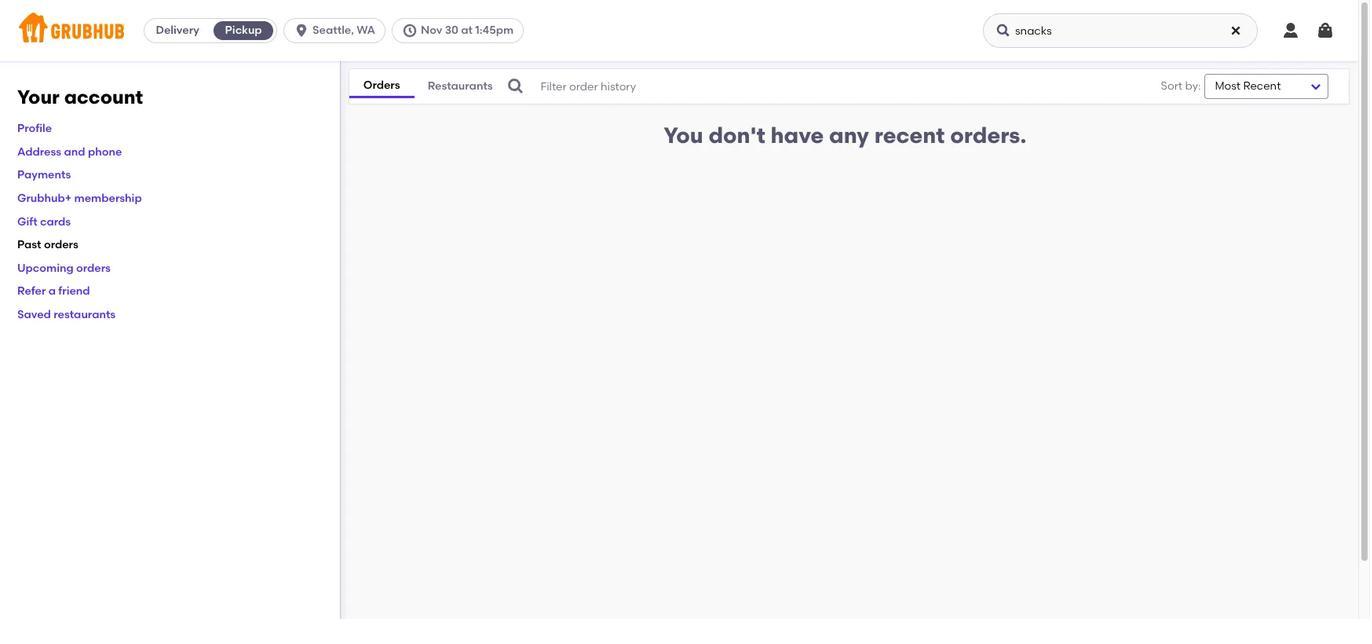 Task type: describe. For each thing, give the bounding box(es) containing it.
upcoming
[[17, 261, 74, 275]]

wa
[[357, 24, 375, 37]]

and
[[64, 145, 85, 159]]

saved restaurants
[[17, 308, 116, 321]]

address and phone
[[17, 145, 122, 159]]

your account
[[17, 86, 143, 108]]

sort
[[1162, 79, 1183, 93]]

restaurants
[[54, 308, 116, 321]]

30
[[445, 24, 459, 37]]

orders
[[364, 78, 400, 92]]

account
[[64, 86, 143, 108]]

refer
[[17, 285, 46, 298]]

0 horizontal spatial svg image
[[996, 23, 1012, 38]]

upcoming orders
[[17, 261, 111, 275]]

1:45pm
[[476, 24, 514, 37]]

nov 30 at 1:45pm button
[[392, 18, 530, 43]]

past
[[17, 238, 41, 252]]

delivery button
[[145, 18, 211, 43]]

don't
[[709, 122, 766, 148]]

restaurants
[[428, 80, 493, 93]]

orders.
[[951, 122, 1027, 148]]

nov 30 at 1:45pm
[[421, 24, 514, 37]]

payments
[[17, 168, 71, 182]]

saved restaurants link
[[17, 308, 116, 321]]

past orders link
[[17, 238, 78, 252]]

grubhub+ membership
[[17, 192, 142, 205]]

orders for upcoming orders
[[76, 261, 111, 275]]

Search for food, convenience, alcohol... search field
[[984, 13, 1259, 48]]

seattle, wa button
[[284, 18, 392, 43]]

nov
[[421, 24, 443, 37]]

you don't have any recent orders.
[[664, 122, 1027, 148]]

address
[[17, 145, 61, 159]]

delivery
[[156, 24, 199, 37]]

seattle, wa
[[313, 24, 375, 37]]

grubhub+
[[17, 192, 72, 205]]

pickup
[[225, 24, 262, 37]]

Filter order history search field
[[506, 69, 1114, 104]]

profile
[[17, 122, 52, 135]]



Task type: locate. For each thing, give the bounding box(es) containing it.
by:
[[1186, 79, 1201, 93]]

gift
[[17, 215, 37, 228]]

saved
[[17, 308, 51, 321]]

at
[[461, 24, 473, 37]]

orders up friend
[[76, 261, 111, 275]]

orders button
[[349, 74, 415, 98]]

recent
[[875, 122, 945, 148]]

restaurants button
[[415, 76, 506, 97]]

svg image inside seattle, wa button
[[294, 23, 310, 38]]

your
[[17, 86, 60, 108]]

0 vertical spatial orders
[[44, 238, 78, 252]]

main navigation navigation
[[0, 0, 1359, 61]]

membership
[[74, 192, 142, 205]]

past orders
[[17, 238, 78, 252]]

cards
[[40, 215, 71, 228]]

1 horizontal spatial svg image
[[1282, 21, 1301, 40]]

any
[[830, 122, 870, 148]]

seattle,
[[313, 24, 354, 37]]

2 horizontal spatial svg image
[[1317, 21, 1336, 40]]

grubhub+ membership link
[[17, 192, 142, 205]]

upcoming orders link
[[17, 261, 111, 275]]

payments link
[[17, 168, 71, 182]]

profile link
[[17, 122, 52, 135]]

svg image
[[294, 23, 310, 38], [402, 23, 418, 38], [1230, 24, 1243, 37], [506, 77, 525, 96]]

refer a friend
[[17, 285, 90, 298]]

sort by:
[[1162, 79, 1201, 93]]

have
[[771, 122, 824, 148]]

orders for past orders
[[44, 238, 78, 252]]

address and phone link
[[17, 145, 122, 159]]

gift cards
[[17, 215, 71, 228]]

pickup button
[[211, 18, 277, 43]]

you
[[664, 122, 704, 148]]

1 vertical spatial orders
[[76, 261, 111, 275]]

svg image inside nov 30 at 1:45pm 'button'
[[402, 23, 418, 38]]

svg image
[[1282, 21, 1301, 40], [1317, 21, 1336, 40], [996, 23, 1012, 38]]

a
[[48, 285, 56, 298]]

refer a friend link
[[17, 285, 90, 298]]

orders
[[44, 238, 78, 252], [76, 261, 111, 275]]

friend
[[58, 285, 90, 298]]

gift cards link
[[17, 215, 71, 228]]

phone
[[88, 145, 122, 159]]

orders up the upcoming orders 'link'
[[44, 238, 78, 252]]



Task type: vqa. For each thing, say whether or not it's contained in the screenshot.
"merchants"
no



